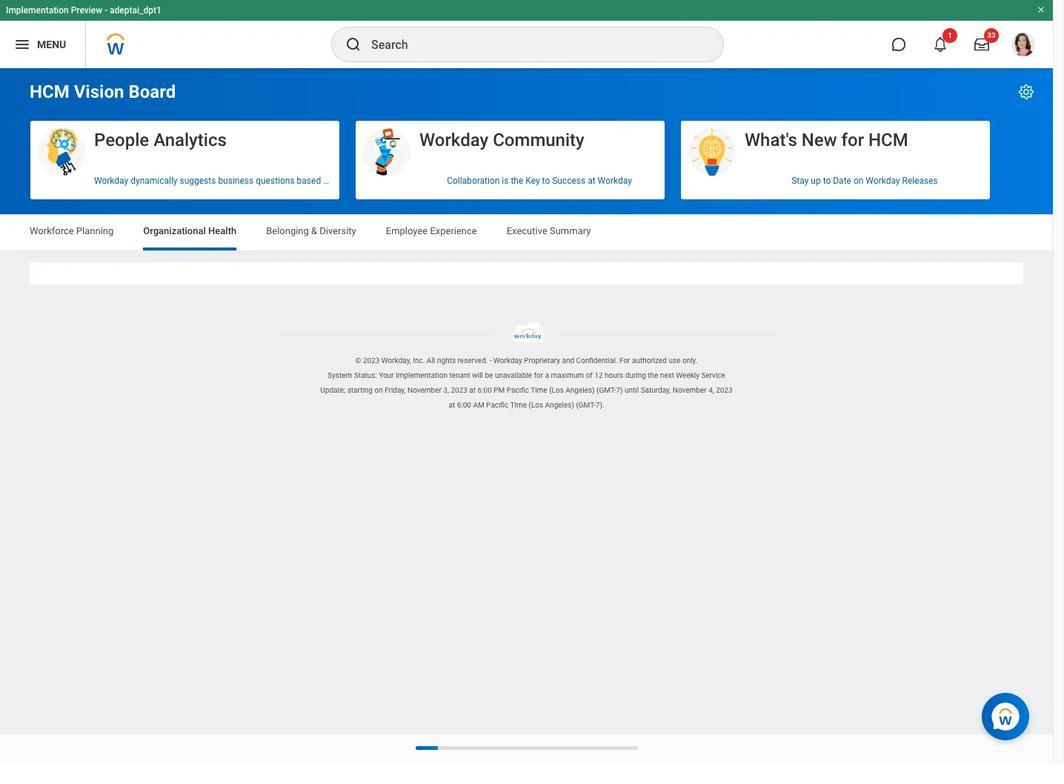 Task type: locate. For each thing, give the bounding box(es) containing it.
-
[[105, 5, 108, 16], [490, 357, 492, 365]]

a
[[546, 372, 550, 380]]

for right new
[[842, 130, 865, 151]]

preview
[[71, 5, 102, 16]]

workday left releases
[[866, 175, 901, 186]]

date
[[834, 175, 852, 186]]

0 vertical spatial tenant
[[355, 175, 380, 186]]

0 vertical spatial the
[[511, 175, 524, 186]]

1 november from the left
[[408, 386, 442, 395]]

1 horizontal spatial november
[[673, 386, 707, 395]]

&
[[311, 225, 317, 237]]

configure this page image
[[1018, 83, 1036, 101]]

tenant right your at left
[[355, 175, 380, 186]]

hcm down menu
[[30, 82, 69, 102]]

business
[[218, 175, 254, 186]]

0 horizontal spatial (gmt-
[[576, 401, 596, 409]]

people
[[94, 130, 149, 151]]

6:00 left pm
[[478, 386, 492, 395]]

footer
[[0, 322, 1054, 413]]

menu banner
[[0, 0, 1054, 68]]

menu
[[37, 38, 66, 50]]

2023
[[363, 357, 380, 365], [451, 386, 468, 395], [716, 386, 733, 395]]

workday down people
[[94, 175, 128, 186]]

0 vertical spatial -
[[105, 5, 108, 16]]

angeles) down maximum
[[546, 401, 575, 409]]

1 horizontal spatial (los
[[550, 386, 564, 395]]

1 vertical spatial implementation
[[396, 372, 448, 380]]

notifications large image
[[934, 37, 948, 52]]

1 horizontal spatial time
[[531, 386, 548, 395]]

0 horizontal spatial at
[[449, 401, 455, 409]]

tab list containing workforce planning
[[15, 215, 1039, 251]]

be
[[485, 372, 493, 380]]

for left a
[[534, 372, 544, 380]]

to right key
[[543, 175, 550, 186]]

0 vertical spatial hcm
[[30, 82, 69, 102]]

employee
[[386, 225, 428, 237]]

key
[[526, 175, 540, 186]]

time down 'unavailable'
[[511, 401, 527, 409]]

pacific down pm
[[487, 401, 509, 409]]

main content
[[0, 68, 1054, 298]]

tab list
[[15, 215, 1039, 251]]

angeles)
[[566, 386, 595, 395], [546, 401, 575, 409]]

collaboration
[[447, 175, 500, 186]]

0 horizontal spatial -
[[105, 5, 108, 16]]

0 vertical spatial at
[[588, 175, 596, 186]]

tenant inside main content
[[355, 175, 380, 186]]

hcm up stay up to date on workday releases
[[869, 130, 909, 151]]

©
[[356, 357, 361, 365]]

(los down 'unavailable'
[[529, 401, 544, 409]]

justify image
[[13, 36, 31, 53]]

planning
[[76, 225, 114, 237]]

november down weekly
[[673, 386, 707, 395]]

1 button
[[925, 28, 958, 61]]

system
[[328, 372, 352, 380]]

menu button
[[0, 21, 85, 68]]

2 horizontal spatial on
[[854, 175, 864, 186]]

the left next
[[648, 372, 659, 380]]

for inside © 2023 workday, inc. all rights reserved. - workday proprietary and confidential. for authorized use only. system status: your implementation tenant will be unavailable for a maximum of 12 hours during the next weekly service update; starting on friday, november 3, 2023 at 6:00 pm pacific time (los angeles) (gmt-7) until saturday, november 4, 2023 at 6:00 am pacific time (los angeles) (gmt-7).
[[534, 372, 544, 380]]

november
[[408, 386, 442, 395], [673, 386, 707, 395]]

1 horizontal spatial (gmt-
[[597, 386, 617, 395]]

1 horizontal spatial 2023
[[451, 386, 468, 395]]

workday up 'collaboration'
[[420, 130, 489, 151]]

0 horizontal spatial hcm
[[30, 82, 69, 102]]

0 horizontal spatial for
[[534, 372, 544, 380]]

0 vertical spatial 6:00
[[478, 386, 492, 395]]

releases
[[903, 175, 939, 186]]

1 horizontal spatial -
[[490, 357, 492, 365]]

0 vertical spatial implementation
[[6, 5, 69, 16]]

1 horizontal spatial on
[[375, 386, 383, 395]]

organizational health
[[143, 225, 237, 237]]

1 horizontal spatial to
[[824, 175, 832, 186]]

1 horizontal spatial implementation
[[396, 372, 448, 380]]

only.
[[683, 357, 698, 365]]

angeles) down of in the right top of the page
[[566, 386, 595, 395]]

0 horizontal spatial november
[[408, 386, 442, 395]]

your
[[379, 372, 394, 380]]

- inside © 2023 workday, inc. all rights reserved. - workday proprietary and confidential. for authorized use only. system status: your implementation tenant will be unavailable for a maximum of 12 hours during the next weekly service update; starting on friday, november 3, 2023 at 6:00 pm pacific time (los angeles) (gmt-7) until saturday, november 4, 2023 at 6:00 am pacific time (los angeles) (gmt-7).
[[490, 357, 492, 365]]

tab list inside main content
[[15, 215, 1039, 251]]

time
[[531, 386, 548, 395], [511, 401, 527, 409]]

pacific
[[507, 386, 529, 395], [487, 401, 509, 409]]

2023 right the 3,
[[451, 386, 468, 395]]

2 vertical spatial at
[[449, 401, 455, 409]]

hcm
[[30, 82, 69, 102], [869, 130, 909, 151]]

1 vertical spatial pacific
[[487, 401, 509, 409]]

unavailable
[[495, 372, 533, 380]]

0 vertical spatial (los
[[550, 386, 564, 395]]

workday up 'unavailable'
[[494, 357, 523, 365]]

at
[[588, 175, 596, 186], [470, 386, 476, 395], [449, 401, 455, 409]]

4,
[[709, 386, 715, 395]]

organizational
[[143, 225, 206, 237]]

workday community button
[[356, 121, 665, 177]]

implementation
[[6, 5, 69, 16], [396, 372, 448, 380]]

authorized
[[633, 357, 667, 365]]

at down the 3,
[[449, 401, 455, 409]]

hcm inside button
[[869, 130, 909, 151]]

(gmt- down of in the right top of the page
[[576, 401, 596, 409]]

to
[[543, 175, 550, 186], [824, 175, 832, 186]]

tenant left will
[[450, 372, 471, 380]]

workday right success
[[598, 175, 632, 186]]

0 horizontal spatial on
[[323, 175, 333, 186]]

1 horizontal spatial tenant
[[450, 372, 471, 380]]

the right is
[[511, 175, 524, 186]]

tenant
[[355, 175, 380, 186], [450, 372, 471, 380]]

november left the 3,
[[408, 386, 442, 395]]

2023 right ©
[[363, 357, 380, 365]]

1 horizontal spatial at
[[470, 386, 476, 395]]

0 horizontal spatial to
[[543, 175, 550, 186]]

on left your at left
[[323, 175, 333, 186]]

6:00
[[478, 386, 492, 395], [457, 401, 472, 409]]

update;
[[321, 386, 346, 395]]

0 horizontal spatial tenant
[[355, 175, 380, 186]]

time down a
[[531, 386, 548, 395]]

1 vertical spatial for
[[534, 372, 544, 380]]

1 horizontal spatial the
[[648, 372, 659, 380]]

implementation down inc.
[[396, 372, 448, 380]]

workday dynamically suggests business questions based on your tenant link
[[30, 169, 380, 192]]

(los down maximum
[[550, 386, 564, 395]]

workday inside 'link'
[[598, 175, 632, 186]]

0 horizontal spatial implementation
[[6, 5, 69, 16]]

the
[[511, 175, 524, 186], [648, 372, 659, 380]]

1 vertical spatial -
[[490, 357, 492, 365]]

1 vertical spatial at
[[470, 386, 476, 395]]

workday
[[420, 130, 489, 151], [94, 175, 128, 186], [598, 175, 632, 186], [866, 175, 901, 186], [494, 357, 523, 365]]

(gmt- up 7).
[[597, 386, 617, 395]]

3,
[[444, 386, 449, 395]]

(gmt-
[[597, 386, 617, 395], [576, 401, 596, 409]]

1 vertical spatial angeles)
[[546, 401, 575, 409]]

1 horizontal spatial hcm
[[869, 130, 909, 151]]

2 horizontal spatial at
[[588, 175, 596, 186]]

- up 'be'
[[490, 357, 492, 365]]

- inside menu banner
[[105, 5, 108, 16]]

0 horizontal spatial the
[[511, 175, 524, 186]]

1 vertical spatial hcm
[[869, 130, 909, 151]]

what's
[[745, 130, 798, 151]]

0 vertical spatial for
[[842, 130, 865, 151]]

inbox large image
[[975, 37, 990, 52]]

will
[[473, 372, 484, 380]]

profile logan mcneil image
[[1012, 33, 1036, 59]]

1 to from the left
[[543, 175, 550, 186]]

stay
[[792, 175, 809, 186]]

at down will
[[470, 386, 476, 395]]

6:00 left am
[[457, 401, 472, 409]]

2 horizontal spatial 2023
[[716, 386, 733, 395]]

to right up
[[824, 175, 832, 186]]

workday,
[[382, 357, 411, 365]]

weekly
[[677, 372, 700, 380]]

- right preview
[[105, 5, 108, 16]]

implementation inside © 2023 workday, inc. all rights reserved. - workday proprietary and confidential. for authorized use only. system status: your implementation tenant will be unavailable for a maximum of 12 hours during the next weekly service update; starting on friday, november 3, 2023 at 6:00 pm pacific time (los angeles) (gmt-7) until saturday, november 4, 2023 at 6:00 am pacific time (los angeles) (gmt-7).
[[396, 372, 448, 380]]

1 vertical spatial time
[[511, 401, 527, 409]]

analytics
[[154, 130, 227, 151]]

pacific down 'unavailable'
[[507, 386, 529, 395]]

implementation up menu dropdown button
[[6, 5, 69, 16]]

1 vertical spatial (los
[[529, 401, 544, 409]]

2023 right 4,
[[716, 386, 733, 395]]

executive summary
[[507, 225, 591, 237]]

on left friday,
[[375, 386, 383, 395]]

on inside © 2023 workday, inc. all rights reserved. - workday proprietary and confidential. for authorized use only. system status: your implementation tenant will be unavailable for a maximum of 12 hours during the next weekly service update; starting on friday, november 3, 2023 at 6:00 pm pacific time (los angeles) (gmt-7) until saturday, november 4, 2023 at 6:00 am pacific time (los angeles) (gmt-7).
[[375, 386, 383, 395]]

collaboration is the key to success at workday link
[[356, 169, 665, 192]]

at right success
[[588, 175, 596, 186]]

0 vertical spatial (gmt-
[[597, 386, 617, 395]]

1 vertical spatial tenant
[[450, 372, 471, 380]]

0 horizontal spatial 6:00
[[457, 401, 472, 409]]

saturday,
[[641, 386, 671, 395]]

on right date
[[854, 175, 864, 186]]

starting
[[348, 386, 373, 395]]

community
[[493, 130, 585, 151]]

0 vertical spatial time
[[531, 386, 548, 395]]

1 vertical spatial the
[[648, 372, 659, 380]]

1 horizontal spatial for
[[842, 130, 865, 151]]



Task type: describe. For each thing, give the bounding box(es) containing it.
the inside © 2023 workday, inc. all rights reserved. - workday proprietary and confidential. for authorized use only. system status: your implementation tenant will be unavailable for a maximum of 12 hours during the next weekly service update; starting on friday, november 3, 2023 at 6:00 pm pacific time (los angeles) (gmt-7) until saturday, november 4, 2023 at 6:00 am pacific time (los angeles) (gmt-7).
[[648, 372, 659, 380]]

people analytics
[[94, 130, 227, 151]]

questions
[[256, 175, 295, 186]]

use
[[669, 357, 681, 365]]

the inside 'link'
[[511, 175, 524, 186]]

2 to from the left
[[824, 175, 832, 186]]

2 november from the left
[[673, 386, 707, 395]]

up
[[812, 175, 821, 186]]

what's new for hcm button
[[682, 121, 991, 177]]

service
[[702, 372, 726, 380]]

search image
[[345, 36, 363, 53]]

for
[[620, 357, 631, 365]]

7)
[[617, 386, 623, 395]]

workday dynamically suggests business questions based on your tenant
[[94, 175, 380, 186]]

maximum
[[551, 372, 585, 380]]

new
[[802, 130, 838, 151]]

board
[[129, 82, 176, 102]]

based
[[297, 175, 321, 186]]

tenant inside © 2023 workday, inc. all rights reserved. - workday proprietary and confidential. for authorized use only. system status: your implementation tenant will be unavailable for a maximum of 12 hours during the next weekly service update; starting on friday, november 3, 2023 at 6:00 pm pacific time (los angeles) (gmt-7) until saturday, november 4, 2023 at 6:00 am pacific time (los angeles) (gmt-7).
[[450, 372, 471, 380]]

implementation inside menu banner
[[6, 5, 69, 16]]

1 horizontal spatial 6:00
[[478, 386, 492, 395]]

status:
[[354, 372, 377, 380]]

am
[[473, 401, 485, 409]]

0 vertical spatial angeles)
[[566, 386, 595, 395]]

collaboration is the key to success at workday
[[447, 175, 632, 186]]

to inside 'link'
[[543, 175, 550, 186]]

pm
[[494, 386, 505, 395]]

at inside 'link'
[[588, 175, 596, 186]]

executive
[[507, 225, 548, 237]]

during
[[626, 372, 647, 380]]

inc.
[[413, 357, 425, 365]]

proprietary
[[524, 357, 561, 365]]

Search Workday  search field
[[372, 28, 693, 61]]

confidential.
[[577, 357, 618, 365]]

workday community
[[420, 130, 585, 151]]

implementation preview -   adeptai_dpt1
[[6, 5, 162, 16]]

your
[[336, 175, 353, 186]]

1 vertical spatial 6:00
[[457, 401, 472, 409]]

until
[[625, 386, 639, 395]]

hcm vision board
[[30, 82, 176, 102]]

belonging & diversity
[[266, 225, 357, 237]]

for inside button
[[842, 130, 865, 151]]

33
[[988, 31, 996, 39]]

employee experience
[[386, 225, 477, 237]]

and
[[562, 357, 575, 365]]

friday,
[[385, 386, 406, 395]]

stay up to date on workday releases link
[[682, 169, 991, 192]]

1 vertical spatial (gmt-
[[576, 401, 596, 409]]

0 vertical spatial pacific
[[507, 386, 529, 395]]

12
[[595, 372, 603, 380]]

health
[[208, 225, 237, 237]]

on inside the stay up to date on workday releases link
[[854, 175, 864, 186]]

workday inside button
[[420, 130, 489, 151]]

1
[[949, 31, 953, 39]]

is
[[502, 175, 509, 186]]

of
[[586, 372, 593, 380]]

stay up to date on workday releases
[[792, 175, 939, 186]]

workday inside © 2023 workday, inc. all rights reserved. - workday proprietary and confidential. for authorized use only. system status: your implementation tenant will be unavailable for a maximum of 12 hours during the next weekly service update; starting on friday, november 3, 2023 at 6:00 pm pacific time (los angeles) (gmt-7) until saturday, november 4, 2023 at 6:00 am pacific time (los angeles) (gmt-7).
[[494, 357, 523, 365]]

hours
[[605, 372, 624, 380]]

on inside workday dynamically suggests business questions based on your tenant link
[[323, 175, 333, 186]]

0 horizontal spatial (los
[[529, 401, 544, 409]]

experience
[[430, 225, 477, 237]]

workforce planning
[[30, 225, 114, 237]]

main content containing hcm vision board
[[0, 68, 1054, 298]]

close environment banner image
[[1037, 5, 1046, 14]]

workforce
[[30, 225, 74, 237]]

rights
[[437, 357, 456, 365]]

summary
[[550, 225, 591, 237]]

people analytics button
[[30, 121, 340, 177]]

belonging
[[266, 225, 309, 237]]

what's new for hcm
[[745, 130, 909, 151]]

dynamically
[[131, 175, 178, 186]]

33 button
[[966, 28, 1000, 61]]

diversity
[[320, 225, 357, 237]]

vision
[[74, 82, 124, 102]]

adeptai_dpt1
[[110, 5, 162, 16]]

success
[[553, 175, 586, 186]]

footer containing © 2023 workday, inc. all rights reserved. - workday proprietary and confidential. for authorized use only. system status: your implementation tenant will be unavailable for a maximum of 12 hours during the next weekly service update; starting on friday, november 3, 2023 at 6:00 pm pacific time (los angeles) (gmt-7) until saturday, november 4, 2023 at 6:00 am pacific time (los angeles) (gmt-7).
[[0, 322, 1054, 413]]

suggests
[[180, 175, 216, 186]]

all
[[427, 357, 435, 365]]

7).
[[596, 401, 605, 409]]

0 horizontal spatial time
[[511, 401, 527, 409]]

© 2023 workday, inc. all rights reserved. - workday proprietary and confidential. for authorized use only. system status: your implementation tenant will be unavailable for a maximum of 12 hours during the next weekly service update; starting on friday, november 3, 2023 at 6:00 pm pacific time (los angeles) (gmt-7) until saturday, november 4, 2023 at 6:00 am pacific time (los angeles) (gmt-7).
[[321, 357, 733, 409]]

reserved.
[[458, 357, 488, 365]]

next
[[661, 372, 675, 380]]

0 horizontal spatial 2023
[[363, 357, 380, 365]]



Task type: vqa. For each thing, say whether or not it's contained in the screenshot.
Exclude from Search and Browse
no



